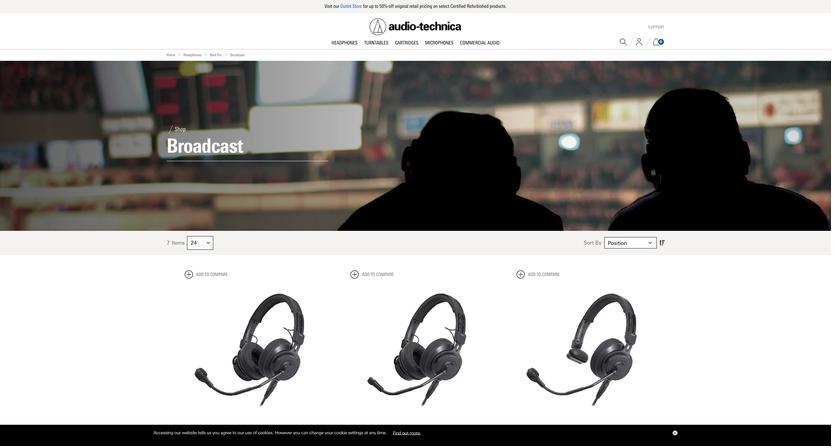 Task type: describe. For each thing, give the bounding box(es) containing it.
off
[[389, 3, 394, 9]]

add for bphs2 image add to compare button
[[196, 272, 204, 278]]

accessing our website tells us you agree to our use of cookies. however you can change your cookie settings at any time.
[[154, 431, 388, 436]]

out
[[402, 431, 409, 436]]

shop now link for bphs2c "image"
[[390, 420, 441, 434]]

compare for bphs2 image add to compare button
[[210, 272, 228, 278]]

website
[[182, 431, 197, 436]]

bphs2c image
[[351, 284, 481, 414]]

shop now link for bphs2s image
[[556, 420, 607, 434]]

certified
[[451, 3, 466, 9]]

shop for bphs2s image
[[570, 424, 581, 430]]

now for bphs2s image
[[583, 424, 594, 430]]

at
[[364, 431, 368, 436]]

add to compare for add to compare button associated with bphs2c "image"
[[362, 272, 394, 278]]

any
[[369, 431, 376, 436]]

tells
[[198, 431, 206, 436]]

add to compare button for bphs2c "image"
[[351, 271, 394, 279]]

compare for add to compare button associated with bphs2c "image"
[[376, 272, 394, 278]]

add for add to compare button associated with bphs2s image
[[528, 272, 536, 278]]

support
[[648, 25, 665, 30]]

visit
[[325, 3, 332, 9]]

best for link
[[210, 52, 222, 58]]

find
[[393, 431, 401, 436]]

outlet
[[340, 3, 351, 9]]

sort by
[[584, 240, 602, 246]]

add to compare for add to compare button associated with bphs2s image
[[528, 272, 560, 278]]

bphs2s image
[[517, 284, 647, 414]]

your
[[325, 431, 333, 436]]

items
[[172, 240, 185, 246]]

add for add to compare button associated with bphs2c "image"
[[362, 272, 370, 278]]

1 divider line image from the left
[[629, 38, 633, 46]]

cartridges link
[[392, 40, 422, 46]]

best
[[210, 53, 216, 57]]

2 carrat down image from the left
[[649, 242, 652, 245]]

commercial audio
[[460, 40, 500, 46]]

bphs2 image
[[185, 284, 315, 414]]

magnifying glass image
[[620, 38, 627, 46]]

shop now for shop now link associated with bphs2s image
[[570, 424, 594, 430]]

to for bphs2s image
[[537, 272, 541, 278]]

accessing
[[154, 431, 173, 436]]

us
[[207, 431, 211, 436]]

agree
[[221, 431, 231, 436]]

store logo image
[[370, 18, 461, 35]]

breadcrumbs image
[[204, 53, 207, 56]]

our for accessing
[[174, 431, 181, 436]]

turntables
[[364, 40, 389, 46]]

by
[[595, 240, 602, 246]]

up
[[369, 3, 374, 9]]

0
[[660, 40, 662, 44]]

sort
[[584, 240, 594, 246]]

now for bphs2 image
[[251, 424, 262, 430]]

1 vertical spatial headphones link
[[184, 52, 202, 58]]

2 breadcrumbs image from the left
[[224, 53, 228, 56]]

commercial audio link
[[457, 40, 503, 46]]

outlet store link
[[340, 3, 362, 9]]

more.
[[410, 431, 421, 436]]

cookie
[[334, 431, 347, 436]]

to for bphs2c "image"
[[371, 272, 375, 278]]

audio
[[488, 40, 500, 46]]

50%-
[[380, 3, 389, 9]]

compare for add to compare button associated with bphs2s image
[[542, 272, 560, 278]]

time.
[[377, 431, 387, 436]]

for
[[363, 3, 368, 9]]

shop now for bphs2c "image"'s shop now link
[[404, 424, 428, 430]]

of
[[253, 431, 257, 436]]

retail
[[410, 3, 419, 9]]



Task type: locate. For each thing, give the bounding box(es) containing it.
3 add to compare from the left
[[528, 272, 560, 278]]

2 add to compare button from the left
[[351, 271, 394, 279]]

visit our outlet store for up to 50%-off original retail pricing on select certified refurbished products.
[[325, 3, 507, 9]]

shop for bphs2 image
[[238, 424, 249, 430]]

pricing
[[420, 3, 432, 9]]

0 horizontal spatial breadcrumbs image
[[178, 53, 181, 56]]

to for bphs2 image
[[205, 272, 209, 278]]

0 horizontal spatial headphones link
[[184, 52, 202, 58]]

0 vertical spatial broadcast
[[230, 53, 245, 57]]

find out more.
[[393, 431, 421, 436]]

products.
[[490, 3, 507, 9]]

0 horizontal spatial compare
[[210, 272, 228, 278]]

our
[[333, 3, 339, 9], [174, 431, 181, 436], [237, 431, 244, 436]]

divider line image right magnifying glass icon
[[629, 38, 633, 46]]

1 horizontal spatial shop now link
[[390, 420, 441, 434]]

2 shop now link from the left
[[390, 420, 441, 434]]

now for bphs2c "image"
[[417, 424, 428, 430]]

1 you from the left
[[212, 431, 219, 436]]

headphones link left turntables on the left top
[[328, 40, 361, 46]]

3 shop now from the left
[[570, 424, 594, 430]]

1 horizontal spatial you
[[293, 431, 300, 436]]

our for visit
[[333, 3, 339, 9]]

breadcrumbs image
[[178, 53, 181, 56], [224, 53, 228, 56]]

1 add from the left
[[196, 272, 204, 278]]

2 horizontal spatial shop now
[[570, 424, 594, 430]]

2 divider line image from the left
[[646, 38, 650, 46]]

add to compare button for bphs2s image
[[517, 271, 560, 279]]

1 horizontal spatial add to compare
[[362, 272, 394, 278]]

use
[[245, 431, 252, 436]]

cross image
[[673, 433, 676, 435]]

carrat down image right the items
[[207, 242, 210, 245]]

headphones left turntables on the left top
[[332, 40, 358, 46]]

you left can on the left bottom of the page
[[293, 431, 300, 436]]

0 horizontal spatial divider line image
[[629, 38, 633, 46]]

our left website
[[174, 431, 181, 436]]

our right visit
[[333, 3, 339, 9]]

headphones for bottom headphones link
[[184, 53, 202, 57]]

home
[[167, 53, 175, 57]]

add to compare button for bphs2 image
[[185, 271, 228, 279]]

1 vertical spatial headphones
[[184, 53, 202, 57]]

0 horizontal spatial you
[[212, 431, 219, 436]]

0 horizontal spatial shop now link
[[224, 420, 275, 434]]

2 add from the left
[[362, 272, 370, 278]]

1 horizontal spatial breadcrumbs image
[[224, 53, 228, 56]]

1 compare from the left
[[210, 272, 228, 278]]

microphones
[[425, 40, 454, 46]]

you right us
[[212, 431, 219, 436]]

2 horizontal spatial compare
[[542, 272, 560, 278]]

broadcast for second breadcrumbs icon from the left
[[230, 53, 245, 57]]

best for
[[210, 53, 222, 57]]

2 now from the left
[[417, 424, 428, 430]]

to
[[375, 3, 378, 9], [205, 272, 209, 278], [371, 272, 375, 278], [537, 272, 541, 278], [233, 431, 236, 436]]

2 horizontal spatial now
[[583, 424, 594, 430]]

support link
[[648, 25, 665, 30]]

breadcrumbs image right 'home'
[[178, 53, 181, 56]]

0 horizontal spatial shop now
[[238, 424, 262, 430]]

set descending direction image
[[659, 239, 665, 247]]

1 horizontal spatial add to compare button
[[351, 271, 394, 279]]

1 add to compare button from the left
[[185, 271, 228, 279]]

3 compare from the left
[[542, 272, 560, 278]]

1 breadcrumbs image from the left
[[178, 53, 181, 56]]

broadcast image
[[0, 61, 831, 231]]

add to compare button
[[185, 271, 228, 279], [351, 271, 394, 279], [517, 271, 560, 279]]

0 horizontal spatial our
[[174, 431, 181, 436]]

3 add to compare button from the left
[[517, 271, 560, 279]]

1 horizontal spatial carrat down image
[[649, 242, 652, 245]]

shop now link
[[224, 420, 275, 434], [390, 420, 441, 434], [556, 420, 607, 434]]

0 horizontal spatial add
[[196, 272, 204, 278]]

divider line image left basket image
[[646, 38, 650, 46]]

2 shop now from the left
[[404, 424, 428, 430]]

7
[[167, 240, 169, 246]]

3 now from the left
[[583, 424, 594, 430]]

our left use
[[237, 431, 244, 436]]

divider line image
[[167, 125, 175, 134]]

2 horizontal spatial shop now link
[[556, 420, 607, 434]]

1 add to compare from the left
[[196, 272, 228, 278]]

add
[[196, 272, 204, 278], [362, 272, 370, 278], [528, 272, 536, 278]]

3 shop now link from the left
[[556, 420, 607, 434]]

0 horizontal spatial carrat down image
[[207, 242, 210, 245]]

home link
[[167, 52, 175, 58]]

refurbished
[[467, 3, 489, 9]]

add to compare for bphs2 image add to compare button
[[196, 272, 228, 278]]

turntables link
[[361, 40, 392, 46]]

microphones link
[[422, 40, 457, 46]]

original
[[395, 3, 408, 9]]

carrat down image
[[207, 242, 210, 245], [649, 242, 652, 245]]

store
[[353, 3, 362, 9]]

broadcast for divider line image
[[167, 134, 243, 158]]

shop now for bphs2 image's shop now link
[[238, 424, 262, 430]]

1 horizontal spatial add
[[362, 272, 370, 278]]

1 now from the left
[[251, 424, 262, 430]]

shop now link for bphs2 image
[[224, 420, 275, 434]]

headphones inside headphones link
[[332, 40, 358, 46]]

can
[[301, 431, 308, 436]]

divider line image
[[629, 38, 633, 46], [646, 38, 650, 46]]

commercial
[[460, 40, 486, 46]]

shop for bphs2c "image"
[[404, 424, 415, 430]]

1 horizontal spatial divider line image
[[646, 38, 650, 46]]

2 add to compare from the left
[[362, 272, 394, 278]]

1 shop now link from the left
[[224, 420, 275, 434]]

2 horizontal spatial add to compare button
[[517, 271, 560, 279]]

1 horizontal spatial now
[[417, 424, 428, 430]]

however
[[275, 431, 292, 436]]

headphones link
[[328, 40, 361, 46], [184, 52, 202, 58]]

2 horizontal spatial add
[[528, 272, 536, 278]]

you
[[212, 431, 219, 436], [293, 431, 300, 436]]

0 link
[[653, 38, 665, 46]]

shop
[[175, 126, 186, 133], [238, 424, 249, 430], [404, 424, 415, 430], [570, 424, 581, 430]]

add to compare
[[196, 272, 228, 278], [362, 272, 394, 278], [528, 272, 560, 278]]

0 horizontal spatial add to compare
[[196, 272, 228, 278]]

compare
[[210, 272, 228, 278], [376, 272, 394, 278], [542, 272, 560, 278]]

settings
[[348, 431, 363, 436]]

basket image
[[653, 38, 660, 46]]

0 horizontal spatial now
[[251, 424, 262, 430]]

1 horizontal spatial our
[[237, 431, 244, 436]]

0 vertical spatial headphones link
[[328, 40, 361, 46]]

1 horizontal spatial shop now
[[404, 424, 428, 430]]

on
[[433, 3, 438, 9]]

2 horizontal spatial add to compare
[[528, 272, 560, 278]]

1 horizontal spatial headphones link
[[328, 40, 361, 46]]

1 carrat down image from the left
[[207, 242, 210, 245]]

headphones for top headphones link
[[332, 40, 358, 46]]

0 horizontal spatial headphones
[[184, 53, 202, 57]]

headphones link left breadcrumbs image
[[184, 52, 202, 58]]

headphones
[[332, 40, 358, 46], [184, 53, 202, 57]]

breadcrumbs image right for
[[224, 53, 228, 56]]

1 horizontal spatial compare
[[376, 272, 394, 278]]

0 vertical spatial headphones
[[332, 40, 358, 46]]

cookies.
[[258, 431, 274, 436]]

select
[[439, 3, 449, 9]]

broadcast
[[230, 53, 245, 57], [167, 134, 243, 158]]

2 you from the left
[[293, 431, 300, 436]]

change
[[309, 431, 324, 436]]

1 horizontal spatial headphones
[[332, 40, 358, 46]]

3 add from the left
[[528, 272, 536, 278]]

2 horizontal spatial our
[[333, 3, 339, 9]]

carrat down image left set descending direction image
[[649, 242, 652, 245]]

7 items
[[167, 240, 185, 246]]

now
[[251, 424, 262, 430], [417, 424, 428, 430], [583, 424, 594, 430]]

0 horizontal spatial add to compare button
[[185, 271, 228, 279]]

shop now
[[238, 424, 262, 430], [404, 424, 428, 430], [570, 424, 594, 430]]

for
[[217, 53, 222, 57]]

find out more. link
[[388, 428, 426, 439]]

2 compare from the left
[[376, 272, 394, 278]]

cartridges
[[395, 40, 419, 46]]

headphones left breadcrumbs image
[[184, 53, 202, 57]]

1 shop now from the left
[[238, 424, 262, 430]]

1 vertical spatial broadcast
[[167, 134, 243, 158]]



Task type: vqa. For each thing, say whether or not it's contained in the screenshot.
frequency,
no



